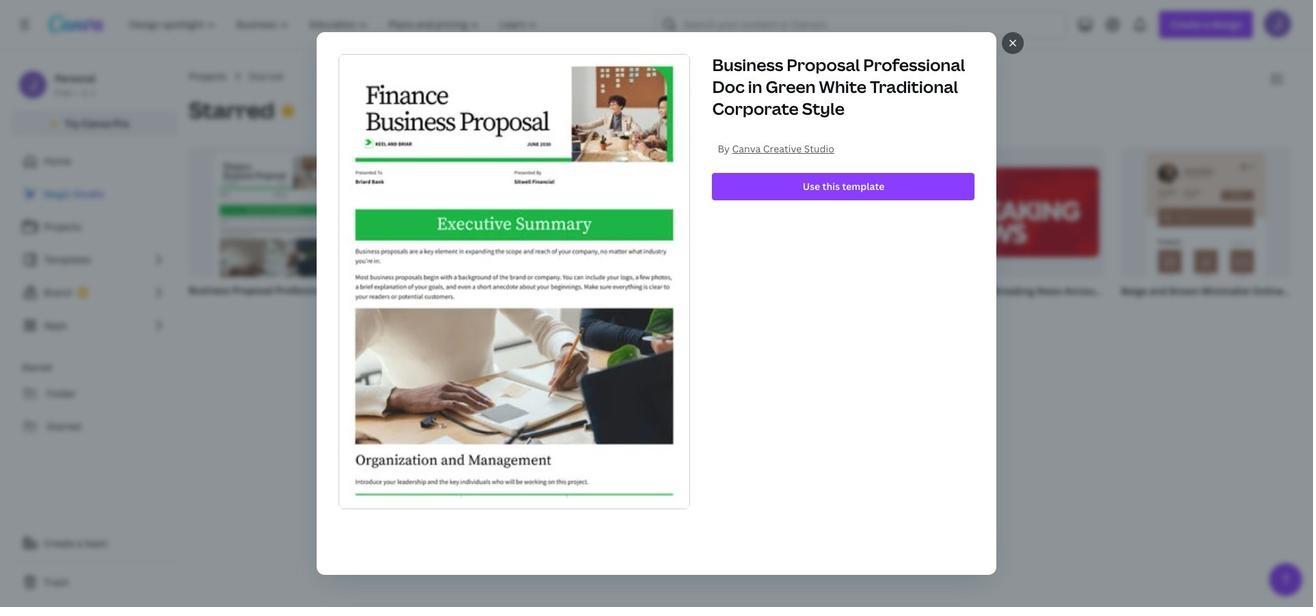 Task type: vqa. For each thing, say whether or not it's contained in the screenshot.
STICKS,
no



Task type: locate. For each thing, give the bounding box(es) containing it.
top level navigation element
[[120, 11, 550, 38]]

list
[[11, 181, 178, 339]]

None search field
[[656, 11, 1067, 38]]

group
[[186, 147, 359, 307], [373, 147, 546, 321], [559, 147, 732, 300], [932, 147, 1105, 300], [1119, 147, 1292, 411]]

1 group from the left
[[186, 147, 359, 307]]

3 group from the left
[[559, 147, 732, 300]]

4 group from the left
[[932, 147, 1105, 300]]



Task type: describe. For each thing, give the bounding box(es) containing it.
2 group from the left
[[373, 147, 546, 321]]

5 group from the left
[[1119, 147, 1292, 411]]



